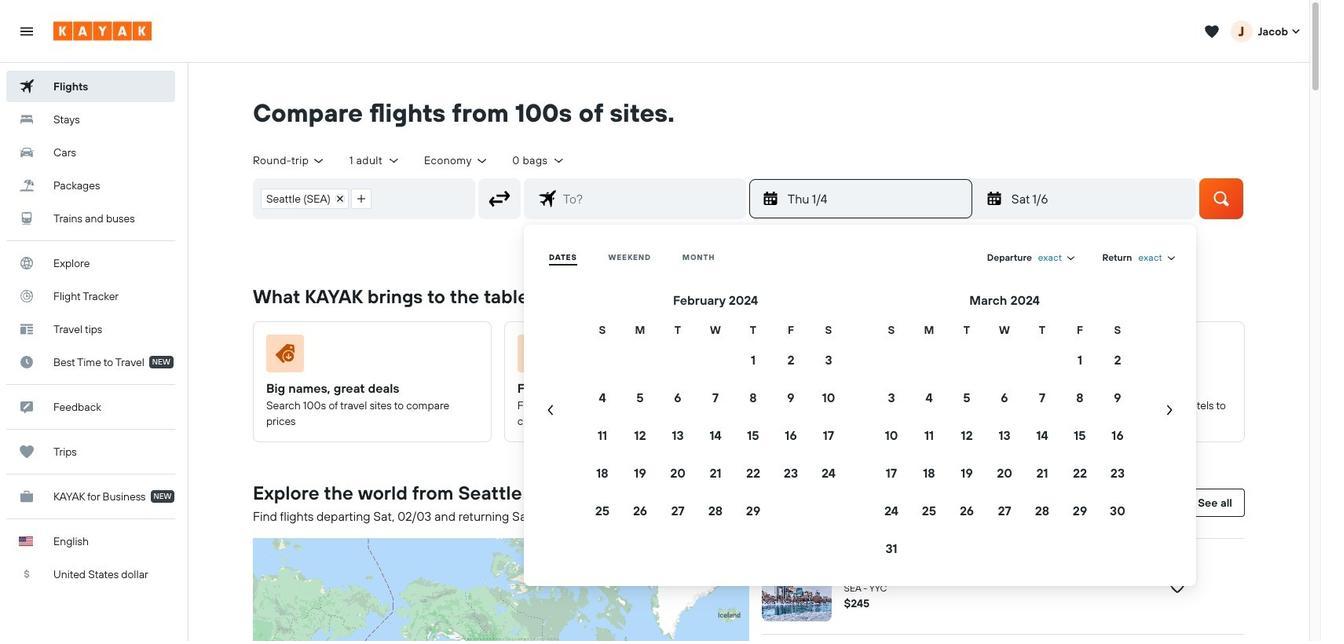 Task type: locate. For each thing, give the bounding box(es) containing it.
3 figure from the left
[[769, 335, 975, 379]]

thursday january 4th element
[[788, 189, 963, 208]]

0 horizontal spatial list item
[[261, 188, 349, 209]]

menu
[[530, 244, 1191, 567]]

list
[[254, 179, 379, 218]]

Cabin type Economy field
[[424, 153, 489, 168]]

Dates radio
[[549, 252, 577, 262]]

None field
[[1039, 251, 1078, 264], [1139, 251, 1178, 264], [1039, 251, 1078, 264], [1139, 251, 1178, 264]]

1 horizontal spatial list item
[[351, 188, 372, 209]]

calgary image
[[762, 551, 832, 621]]

2 figure from the left
[[518, 335, 723, 379]]

1 figure from the left
[[266, 335, 472, 379]]

2 list item from the left
[[351, 188, 372, 209]]

figure
[[266, 335, 472, 379], [518, 335, 723, 379], [769, 335, 975, 379], [1020, 335, 1226, 379]]

list item right remove 'image'
[[351, 188, 372, 209]]

list item down trip type round-trip "field"
[[261, 188, 349, 209]]

united states (english) image
[[19, 537, 33, 546]]

list item
[[261, 188, 349, 209], [351, 188, 372, 209]]

1 list item from the left
[[261, 188, 349, 209]]



Task type: vqa. For each thing, say whether or not it's contained in the screenshot.
Flight origin input text field
yes



Task type: describe. For each thing, give the bounding box(es) containing it.
start date calendar input use left and right arrow keys to change day. use up and down arrow keys to change week. tab
[[530, 291, 1191, 567]]

swap departure airport and destination airport image
[[485, 184, 515, 214]]

Trip type Round-trip field
[[253, 153, 326, 168]]

saturday january 6th element
[[1012, 189, 1187, 208]]

Flight origin input text field
[[379, 179, 475, 218]]

Weekend radio
[[609, 252, 651, 262]]

navigation menu image
[[19, 23, 35, 39]]

Flight destination input text field
[[557, 179, 746, 218]]

map region
[[167, 405, 771, 641]]

Month radio
[[683, 252, 715, 262]]

remove image
[[336, 195, 344, 203]]

4 figure from the left
[[1020, 335, 1226, 379]]



